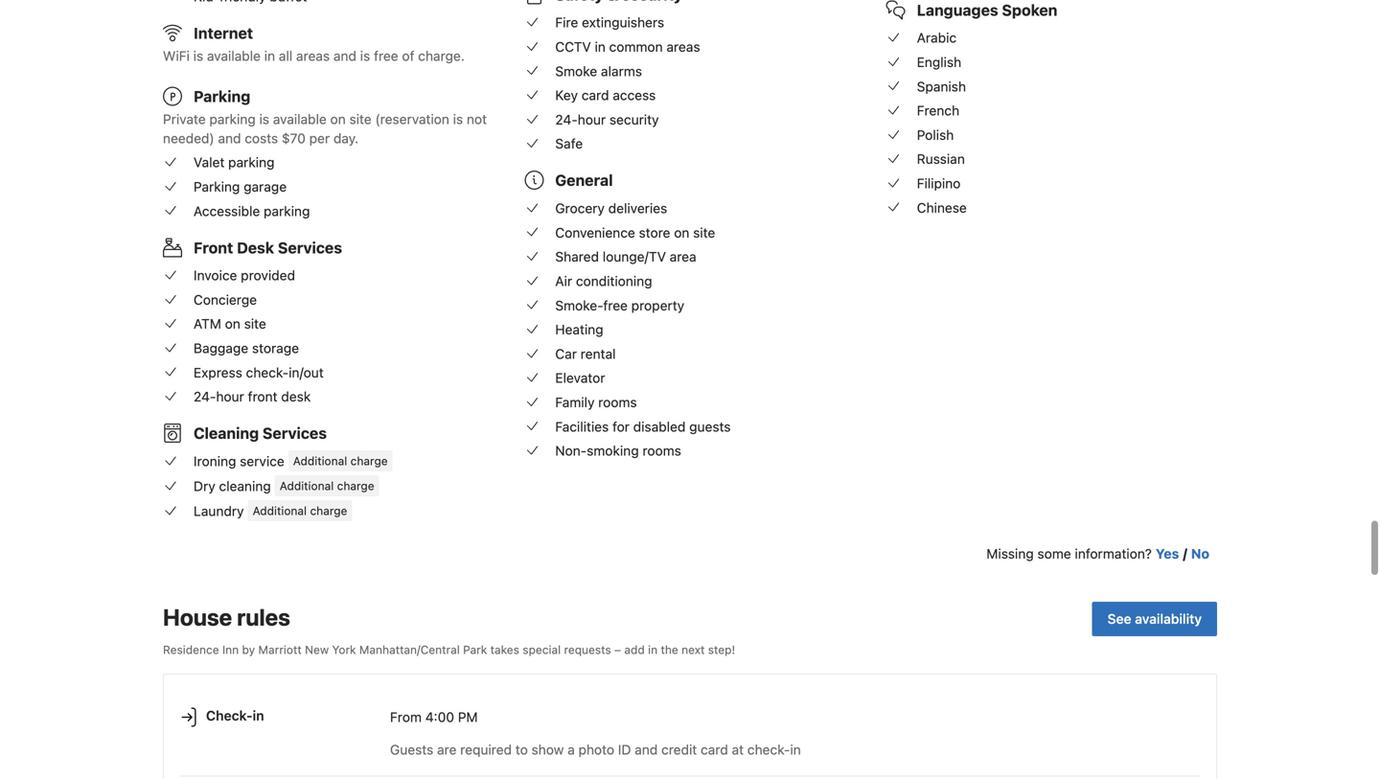 Task type: describe. For each thing, give the bounding box(es) containing it.
valet parking
[[194, 155, 275, 170]]

key card access
[[555, 87, 656, 103]]

parking for private
[[209, 111, 256, 127]]

the
[[661, 644, 679, 657]]

private
[[163, 111, 206, 127]]

(reservation
[[375, 111, 450, 127]]

valet
[[194, 155, 225, 170]]

languages
[[917, 1, 999, 19]]

hour for security
[[578, 112, 606, 127]]

ironing service additional charge
[[194, 453, 388, 469]]

smoke alarms
[[555, 63, 642, 79]]

see availability
[[1108, 611, 1202, 627]]

private parking is available on site (reservation is not needed) and costs $70 per day.
[[163, 111, 487, 146]]

yes button
[[1156, 545, 1180, 564]]

languages spoken
[[917, 1, 1058, 19]]

yes
[[1156, 546, 1180, 562]]

credit
[[662, 742, 697, 758]]

on inside private parking is available on site (reservation is not needed) and costs $70 per day.
[[330, 111, 346, 127]]

1 horizontal spatial areas
[[667, 39, 700, 55]]

rental
[[581, 346, 616, 362]]

spoken
[[1002, 1, 1058, 19]]

wifi
[[163, 48, 190, 64]]

wifi is available in all areas and is free of charge.
[[163, 48, 465, 64]]

elevator
[[555, 370, 605, 386]]

facilities
[[555, 419, 609, 435]]

2 horizontal spatial and
[[635, 742, 658, 758]]

family
[[555, 395, 595, 410]]

guests
[[390, 742, 434, 758]]

general
[[555, 171, 613, 190]]

in left all
[[264, 48, 275, 64]]

parking garage
[[194, 179, 287, 195]]

requests
[[564, 644, 611, 657]]

grocery deliveries
[[555, 200, 668, 216]]

spanish
[[917, 78, 966, 94]]

disabled
[[633, 419, 686, 435]]

0 horizontal spatial site
[[244, 316, 266, 332]]

parking for accessible
[[264, 203, 310, 219]]

area
[[670, 249, 697, 265]]

cleaning
[[194, 424, 259, 443]]

24- for 24-hour security
[[555, 112, 578, 127]]

for
[[613, 419, 630, 435]]

invoice provided
[[194, 268, 295, 283]]

2 vertical spatial on
[[225, 316, 241, 332]]

1 vertical spatial check-
[[748, 742, 790, 758]]

cleaning
[[219, 478, 271, 494]]

family rooms
[[555, 395, 637, 410]]

parking for parking garage
[[194, 179, 240, 195]]

smoke-free property
[[555, 298, 685, 313]]

is left not
[[453, 111, 463, 127]]

fire extinguishers
[[555, 15, 665, 30]]

next
[[682, 644, 705, 657]]

additional for ironing service
[[293, 455, 347, 468]]

1 horizontal spatial card
[[701, 742, 728, 758]]

storage
[[252, 340, 299, 356]]

residence inn by marriott new york manhattan/central park takes special requests – add in the next step!
[[163, 644, 736, 657]]

is right wifi
[[193, 48, 203, 64]]

see
[[1108, 611, 1132, 627]]

and inside private parking is available on site (reservation is not needed) and costs $70 per day.
[[218, 130, 241, 146]]

atm on site
[[194, 316, 266, 332]]

0 vertical spatial check-
[[246, 365, 289, 381]]

guests
[[690, 419, 731, 435]]

additional for dry cleaning
[[280, 480, 334, 493]]

house rules
[[163, 604, 290, 631]]

needed)
[[163, 130, 214, 146]]

guests are required to show a photo id and credit card at check-in
[[390, 742, 801, 758]]

24- for 24-hour front desk
[[194, 389, 216, 405]]

add
[[625, 644, 645, 657]]

express
[[194, 365, 242, 381]]

at
[[732, 742, 744, 758]]

missing some information? yes / no
[[987, 546, 1210, 562]]

express check-in/out
[[194, 365, 324, 381]]

available inside private parking is available on site (reservation is not needed) and costs $70 per day.
[[273, 111, 327, 127]]

id
[[618, 742, 631, 758]]

garage
[[244, 179, 287, 195]]

availability
[[1135, 611, 1202, 627]]

laundry
[[194, 503, 244, 519]]

air
[[555, 273, 572, 289]]

in left the
[[648, 644, 658, 657]]

0 vertical spatial card
[[582, 87, 609, 103]]

charge for dry cleaning
[[337, 480, 374, 493]]

common
[[609, 39, 663, 55]]

french
[[917, 103, 960, 119]]

information?
[[1075, 546, 1152, 562]]

air conditioning
[[555, 273, 653, 289]]

charge inside "laundry additional charge"
[[310, 504, 347, 518]]

in down by at the bottom left
[[253, 708, 264, 724]]

house
[[163, 604, 232, 631]]

hour for front
[[216, 389, 244, 405]]

accessible parking
[[194, 203, 310, 219]]

1 horizontal spatial free
[[603, 298, 628, 313]]

24-hour front desk
[[194, 389, 311, 405]]

cctv
[[555, 39, 591, 55]]

check-
[[206, 708, 253, 724]]

accessible
[[194, 203, 260, 219]]

grocery
[[555, 200, 605, 216]]

store
[[639, 225, 671, 241]]

are
[[437, 742, 457, 758]]

in right at
[[790, 742, 801, 758]]

invoice
[[194, 268, 237, 283]]



Task type: vqa. For each thing, say whether or not it's contained in the screenshot.
bally's on the top of the page
no



Task type: locate. For each thing, give the bounding box(es) containing it.
costs
[[245, 130, 278, 146]]

site up area
[[693, 225, 716, 241]]

0 horizontal spatial on
[[225, 316, 241, 332]]

and
[[334, 48, 357, 64], [218, 130, 241, 146], [635, 742, 658, 758]]

polish
[[917, 127, 954, 143]]

parking
[[209, 111, 256, 127], [228, 155, 275, 170], [264, 203, 310, 219]]

$70
[[282, 130, 306, 146]]

0 vertical spatial 24-
[[555, 112, 578, 127]]

site up baggage storage
[[244, 316, 266, 332]]

2 vertical spatial and
[[635, 742, 658, 758]]

front desk services
[[194, 239, 342, 257]]

conditioning
[[576, 273, 653, 289]]

parking up private
[[194, 87, 250, 105]]

–
[[615, 644, 621, 657]]

in up smoke alarms
[[595, 39, 606, 55]]

0 vertical spatial services
[[278, 239, 342, 257]]

charge
[[351, 455, 388, 468], [337, 480, 374, 493], [310, 504, 347, 518]]

rooms down 'disabled'
[[643, 443, 682, 459]]

desk
[[237, 239, 274, 257]]

2 vertical spatial site
[[244, 316, 266, 332]]

parking
[[194, 87, 250, 105], [194, 179, 240, 195]]

2 vertical spatial additional
[[253, 504, 307, 518]]

0 horizontal spatial free
[[374, 48, 398, 64]]

convenience store on site
[[555, 225, 716, 241]]

additional inside dry cleaning additional charge
[[280, 480, 334, 493]]

card
[[582, 87, 609, 103], [701, 742, 728, 758]]

parking down costs
[[228, 155, 275, 170]]

of
[[402, 48, 415, 64]]

check- right at
[[748, 742, 790, 758]]

additional down ironing service additional charge
[[280, 480, 334, 493]]

shared
[[555, 249, 599, 265]]

charge down ironing service additional charge
[[337, 480, 374, 493]]

car
[[555, 346, 577, 362]]

smoke-
[[555, 298, 603, 313]]

1 horizontal spatial available
[[273, 111, 327, 127]]

0 horizontal spatial hour
[[216, 389, 244, 405]]

1 horizontal spatial check-
[[748, 742, 790, 758]]

provided
[[241, 268, 295, 283]]

1 vertical spatial site
[[693, 225, 716, 241]]

residence
[[163, 644, 219, 657]]

0 vertical spatial and
[[334, 48, 357, 64]]

site
[[349, 111, 372, 127], [693, 225, 716, 241], [244, 316, 266, 332]]

0 horizontal spatial 24-
[[194, 389, 216, 405]]

1 horizontal spatial rooms
[[643, 443, 682, 459]]

2 parking from the top
[[194, 179, 240, 195]]

arabic
[[917, 30, 957, 46]]

areas right common at the top left of page
[[667, 39, 700, 55]]

1 vertical spatial and
[[218, 130, 241, 146]]

parking up costs
[[209, 111, 256, 127]]

convenience
[[555, 225, 635, 241]]

and right id
[[635, 742, 658, 758]]

0 horizontal spatial available
[[207, 48, 261, 64]]

24- down "key"
[[555, 112, 578, 127]]

charge down dry cleaning additional charge
[[310, 504, 347, 518]]

1 vertical spatial 24-
[[194, 389, 216, 405]]

card down smoke alarms
[[582, 87, 609, 103]]

1 horizontal spatial hour
[[578, 112, 606, 127]]

desk
[[281, 389, 311, 405]]

1 vertical spatial additional
[[280, 480, 334, 493]]

charge.
[[418, 48, 465, 64]]

lounge/tv
[[603, 249, 666, 265]]

0 vertical spatial available
[[207, 48, 261, 64]]

/
[[1183, 546, 1188, 562]]

car rental
[[555, 346, 616, 362]]

required
[[460, 742, 512, 758]]

non-smoking rooms
[[555, 443, 682, 459]]

site up 'day.'
[[349, 111, 372, 127]]

0 horizontal spatial and
[[218, 130, 241, 146]]

0 vertical spatial additional
[[293, 455, 347, 468]]

by
[[242, 644, 255, 657]]

0 vertical spatial parking
[[194, 87, 250, 105]]

0 vertical spatial free
[[374, 48, 398, 64]]

show
[[532, 742, 564, 758]]

1 vertical spatial services
[[263, 424, 327, 443]]

card left at
[[701, 742, 728, 758]]

check- up the front
[[246, 365, 289, 381]]

parking inside private parking is available on site (reservation is not needed) and costs $70 per day.
[[209, 111, 256, 127]]

non-
[[555, 443, 587, 459]]

charge inside dry cleaning additional charge
[[337, 480, 374, 493]]

0 vertical spatial charge
[[351, 455, 388, 468]]

1 vertical spatial available
[[273, 111, 327, 127]]

1 horizontal spatial site
[[349, 111, 372, 127]]

front
[[194, 239, 233, 257]]

0 vertical spatial hour
[[578, 112, 606, 127]]

heating
[[555, 322, 604, 338]]

parking down valet
[[194, 179, 240, 195]]

park
[[463, 644, 487, 657]]

site inside private parking is available on site (reservation is not needed) and costs $70 per day.
[[349, 111, 372, 127]]

no
[[1192, 546, 1210, 562]]

new
[[305, 644, 329, 657]]

laundry additional charge
[[194, 503, 347, 519]]

hour down key card access at top
[[578, 112, 606, 127]]

all
[[279, 48, 293, 64]]

0 horizontal spatial rooms
[[599, 395, 637, 410]]

0 vertical spatial rooms
[[599, 395, 637, 410]]

not
[[467, 111, 487, 127]]

service
[[240, 453, 285, 469]]

1 parking from the top
[[194, 87, 250, 105]]

1 horizontal spatial and
[[334, 48, 357, 64]]

1 vertical spatial card
[[701, 742, 728, 758]]

on up area
[[674, 225, 690, 241]]

services up provided
[[278, 239, 342, 257]]

1 vertical spatial rooms
[[643, 443, 682, 459]]

0 horizontal spatial areas
[[296, 48, 330, 64]]

english
[[917, 54, 962, 70]]

1 vertical spatial parking
[[194, 179, 240, 195]]

0 horizontal spatial card
[[582, 87, 609, 103]]

step!
[[708, 644, 736, 657]]

alarms
[[601, 63, 642, 79]]

1 horizontal spatial on
[[330, 111, 346, 127]]

and up "valet parking"
[[218, 130, 241, 146]]

additional up dry cleaning additional charge
[[293, 455, 347, 468]]

1 vertical spatial parking
[[228, 155, 275, 170]]

additional inside "laundry additional charge"
[[253, 504, 307, 518]]

missing
[[987, 546, 1034, 562]]

services up ironing service additional charge
[[263, 424, 327, 443]]

dry
[[194, 478, 215, 494]]

hour down 'express'
[[216, 389, 244, 405]]

and right all
[[334, 48, 357, 64]]

24-hour security
[[555, 112, 659, 127]]

areas right all
[[296, 48, 330, 64]]

front
[[248, 389, 278, 405]]

areas
[[667, 39, 700, 55], [296, 48, 330, 64]]

parking for valet
[[228, 155, 275, 170]]

1 vertical spatial hour
[[216, 389, 244, 405]]

2 horizontal spatial on
[[674, 225, 690, 241]]

security
[[610, 112, 659, 127]]

24-
[[555, 112, 578, 127], [194, 389, 216, 405]]

0 vertical spatial site
[[349, 111, 372, 127]]

ironing
[[194, 453, 236, 469]]

1 horizontal spatial 24-
[[555, 112, 578, 127]]

dry cleaning additional charge
[[194, 478, 374, 494]]

no button
[[1192, 545, 1210, 564]]

2 vertical spatial charge
[[310, 504, 347, 518]]

york
[[332, 644, 356, 657]]

cctv in common areas
[[555, 39, 700, 55]]

shared lounge/tv area
[[555, 249, 697, 265]]

baggage storage
[[194, 340, 299, 356]]

24- down 'express'
[[194, 389, 216, 405]]

2 horizontal spatial site
[[693, 225, 716, 241]]

charge inside ironing service additional charge
[[351, 455, 388, 468]]

see availability button
[[1093, 602, 1218, 637]]

parking for parking
[[194, 87, 250, 105]]

free down conditioning
[[603, 298, 628, 313]]

on
[[330, 111, 346, 127], [674, 225, 690, 241], [225, 316, 241, 332]]

charge for ironing service
[[351, 455, 388, 468]]

on up 'day.'
[[330, 111, 346, 127]]

cleaning services
[[194, 424, 327, 443]]

1 vertical spatial free
[[603, 298, 628, 313]]

0 horizontal spatial check-
[[246, 365, 289, 381]]

extinguishers
[[582, 15, 665, 30]]

in/out
[[289, 365, 324, 381]]

filipino
[[917, 176, 961, 191]]

1 vertical spatial charge
[[337, 480, 374, 493]]

parking down garage
[[264, 203, 310, 219]]

0 vertical spatial parking
[[209, 111, 256, 127]]

is left of
[[360, 48, 370, 64]]

0 vertical spatial on
[[330, 111, 346, 127]]

some
[[1038, 546, 1072, 562]]

internet
[[194, 24, 253, 42]]

charge up dry cleaning additional charge
[[351, 455, 388, 468]]

on right 'atm'
[[225, 316, 241, 332]]

smoking
[[587, 443, 639, 459]]

russian
[[917, 151, 965, 167]]

available down internet
[[207, 48, 261, 64]]

is up costs
[[259, 111, 269, 127]]

rooms up for
[[599, 395, 637, 410]]

facilities for disabled guests
[[555, 419, 731, 435]]

2 vertical spatial parking
[[264, 203, 310, 219]]

free left of
[[374, 48, 398, 64]]

rooms
[[599, 395, 637, 410], [643, 443, 682, 459]]

additional down dry cleaning additional charge
[[253, 504, 307, 518]]

available up $70
[[273, 111, 327, 127]]

additional
[[293, 455, 347, 468], [280, 480, 334, 493], [253, 504, 307, 518]]

1 vertical spatial on
[[674, 225, 690, 241]]

additional inside ironing service additional charge
[[293, 455, 347, 468]]



